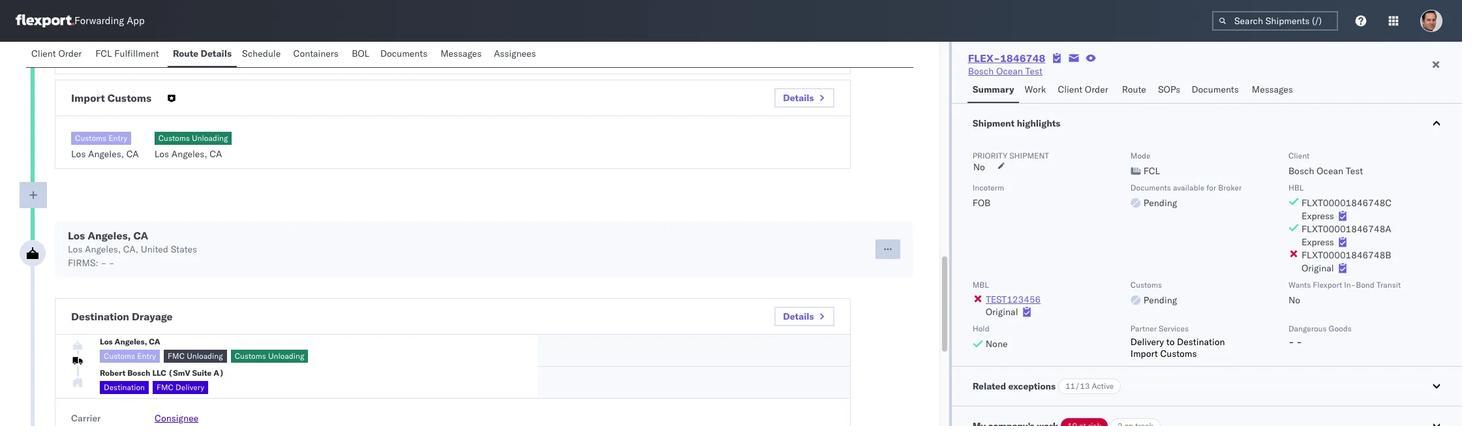 Task type: locate. For each thing, give the bounding box(es) containing it.
details button
[[775, 88, 835, 108], [775, 307, 835, 326]]

0 horizontal spatial fcl
[[95, 48, 112, 59]]

entry for customs entry
[[137, 351, 156, 361]]

1 horizontal spatial client order
[[1058, 84, 1109, 95]]

flexport
[[1313, 280, 1343, 290]]

no down the wants
[[1289, 294, 1301, 306]]

Search Shipments (/) text field
[[1213, 11, 1339, 31]]

customs for customs entry los angeles, ca
[[75, 133, 106, 143]]

1846748
[[1001, 52, 1046, 65]]

0 vertical spatial documents button
[[375, 42, 436, 67]]

bosch inside client bosch ocean test incoterm fob
[[1289, 165, 1315, 177]]

0 vertical spatial messages button
[[436, 42, 489, 67]]

import down partner
[[1131, 348, 1158, 360]]

2 vertical spatial destination
[[104, 382, 145, 392]]

1 horizontal spatial import
[[1131, 348, 1158, 360]]

express up flxt00001846748a
[[1302, 210, 1335, 222]]

0 horizontal spatial bosch
[[127, 368, 150, 378]]

0 horizontal spatial no
[[974, 161, 986, 173]]

1 vertical spatial delivery
[[176, 382, 204, 392]]

fob
[[973, 197, 991, 209]]

1 vertical spatial documents button
[[1187, 78, 1247, 103]]

1 vertical spatial ocean
[[1317, 165, 1344, 177]]

1 vertical spatial bosch
[[1289, 165, 1315, 177]]

documents down "mode"
[[1131, 183, 1172, 193]]

2 vertical spatial details
[[783, 311, 814, 322]]

0 vertical spatial carrier
[[71, 30, 101, 42]]

ocean
[[997, 65, 1023, 77], [1317, 165, 1344, 177]]

forwarding app
[[74, 15, 145, 27]]

customs unloading los angeles, ca
[[154, 133, 228, 160]]

customs
[[107, 91, 152, 104], [75, 133, 106, 143], [158, 133, 190, 143], [1131, 280, 1162, 290], [1161, 348, 1197, 360], [104, 351, 135, 361], [235, 351, 266, 361]]

1 vertical spatial carrier
[[71, 413, 101, 424]]

destination down services
[[1178, 336, 1226, 348]]

1 vertical spatial fcl
[[1144, 165, 1161, 177]]

destination drayage
[[71, 310, 173, 323]]

customs for customs entry
[[104, 351, 135, 361]]

entry up llc
[[137, 351, 156, 361]]

route details button
[[168, 42, 237, 67]]

0 horizontal spatial original
[[986, 306, 1019, 318]]

2 pending from the top
[[1144, 294, 1178, 306]]

test123456
[[986, 294, 1041, 305]]

1 vertical spatial details button
[[775, 307, 835, 326]]

1 vertical spatial express
[[1302, 236, 1335, 248]]

2 vertical spatial bosch
[[127, 368, 150, 378]]

-
[[101, 257, 107, 269], [109, 257, 115, 269], [1289, 336, 1295, 348], [1297, 336, 1303, 348]]

1 vertical spatial details
[[783, 92, 814, 104]]

fcl
[[95, 48, 112, 59], [1144, 165, 1161, 177]]

0 horizontal spatial import
[[71, 91, 105, 104]]

1 horizontal spatial ocean
[[1317, 165, 1344, 177]]

assignees button
[[489, 42, 544, 67]]

0 horizontal spatial route
[[173, 48, 199, 59]]

forwarding app link
[[16, 14, 145, 27]]

angeles, inside customs unloading los angeles, ca
[[171, 148, 207, 160]]

1 horizontal spatial client order button
[[1053, 78, 1117, 103]]

test up flxt00001846748c
[[1346, 165, 1364, 177]]

pending up services
[[1144, 294, 1178, 306]]

1 horizontal spatial documents button
[[1187, 78, 1247, 103]]

0 horizontal spatial client
[[31, 48, 56, 59]]

1 vertical spatial documents
[[1192, 84, 1239, 95]]

0 vertical spatial details button
[[775, 88, 835, 108]]

express up flxt00001846748b
[[1302, 236, 1335, 248]]

suite
[[192, 368, 212, 378]]

bosch up hbl
[[1289, 165, 1315, 177]]

0 vertical spatial client order
[[31, 48, 82, 59]]

containers left bol
[[293, 48, 339, 59]]

1 horizontal spatial no
[[1289, 294, 1301, 306]]

client bosch ocean test incoterm fob
[[973, 151, 1364, 209]]

order down the forwarding app link
[[58, 48, 82, 59]]

ocean up flxt00001846748c
[[1317, 165, 1344, 177]]

1 vertical spatial messages
[[1252, 84, 1294, 95]]

customs entry
[[104, 351, 156, 361]]

2 express from the top
[[1302, 236, 1335, 248]]

flxt00001846748b
[[1302, 249, 1392, 261]]

consignee link
[[155, 413, 199, 424]]

1 horizontal spatial delivery
[[1131, 336, 1165, 348]]

test
[[1026, 65, 1043, 77], [1346, 165, 1364, 177]]

bol
[[352, 48, 370, 59]]

0 vertical spatial pending
[[1144, 197, 1178, 209]]

containers right 3
[[174, 48, 220, 60]]

flexport. image
[[16, 14, 74, 27]]

order left route button
[[1085, 84, 1109, 95]]

unloading for fmc unloading
[[187, 351, 223, 361]]

0 vertical spatial test
[[1026, 65, 1043, 77]]

fcl left fulfillment
[[95, 48, 112, 59]]

client up hbl
[[1289, 151, 1310, 161]]

route right 3
[[173, 48, 199, 59]]

route button
[[1117, 78, 1153, 103]]

1 horizontal spatial route
[[1122, 84, 1147, 95]]

angeles,
[[88, 148, 124, 160], [171, 148, 207, 160], [88, 229, 131, 242], [85, 243, 121, 255], [115, 336, 147, 346]]

0 vertical spatial original
[[1302, 262, 1335, 274]]

0 horizontal spatial documents
[[380, 48, 428, 59]]

documents button up 'shipment highlights' button
[[1187, 78, 1247, 103]]

client inside client bosch ocean test incoterm fob
[[1289, 151, 1310, 161]]

1 vertical spatial route
[[1122, 84, 1147, 95]]

client right 'work' button
[[1058, 84, 1083, 95]]

carrier down robert at the left of page
[[71, 413, 101, 424]]

1 vertical spatial client order button
[[1053, 78, 1117, 103]]

1 vertical spatial entry
[[137, 351, 156, 361]]

mbl
[[973, 280, 989, 290]]

1 vertical spatial fmc
[[157, 382, 174, 392]]

0 horizontal spatial delivery
[[176, 382, 204, 392]]

route
[[173, 48, 199, 59], [1122, 84, 1147, 95]]

2 horizontal spatial containers
[[293, 48, 339, 59]]

bosch
[[968, 65, 994, 77], [1289, 165, 1315, 177], [127, 368, 150, 378]]

ca
[[126, 148, 139, 160], [210, 148, 222, 160], [133, 229, 148, 242], [149, 336, 160, 346]]

transit
[[1377, 280, 1401, 290]]

messages
[[441, 48, 482, 59], [1252, 84, 1294, 95]]

0 vertical spatial destination
[[71, 310, 129, 323]]

documents right bol button
[[380, 48, 428, 59]]

0 vertical spatial fmc
[[168, 351, 185, 361]]

pending for customs
[[1144, 294, 1178, 306]]

0 vertical spatial route
[[173, 48, 199, 59]]

1 horizontal spatial messages
[[1252, 84, 1294, 95]]

partner services delivery to destination import customs
[[1131, 324, 1226, 360]]

1 vertical spatial destination
[[1178, 336, 1226, 348]]

ocean inside client bosch ocean test incoterm fob
[[1317, 165, 1344, 177]]

fmc up (smv
[[168, 351, 185, 361]]

flxt00001846748a
[[1302, 223, 1392, 235]]

original down test123456 button at bottom
[[986, 306, 1019, 318]]

1 horizontal spatial test
[[1346, 165, 1364, 177]]

broker
[[1219, 183, 1242, 193]]

incoterm
[[973, 183, 1005, 193]]

entry inside customs entry los angeles, ca
[[109, 133, 127, 143]]

0 vertical spatial documents
[[380, 48, 428, 59]]

fcl down "mode"
[[1144, 165, 1161, 177]]

delivery down partner
[[1131, 336, 1165, 348]]

1 vertical spatial client
[[1058, 84, 1083, 95]]

entry down import customs
[[109, 133, 127, 143]]

1 vertical spatial messages button
[[1247, 78, 1301, 103]]

los inside customs unloading los angeles, ca
[[154, 148, 169, 160]]

bosch down customs entry
[[127, 368, 150, 378]]

destination
[[71, 310, 129, 323], [1178, 336, 1226, 348], [104, 382, 145, 392]]

1 carrier from the top
[[71, 30, 101, 42]]

order
[[58, 48, 82, 59], [1085, 84, 1109, 95]]

containers inside containers button
[[293, 48, 339, 59]]

0 vertical spatial fcl
[[95, 48, 112, 59]]

carrier down the forwarding app link
[[71, 30, 101, 42]]

0 horizontal spatial order
[[58, 48, 82, 59]]

no inside wants flexport in-bond transit no
[[1289, 294, 1301, 306]]

containers
[[293, 48, 339, 59], [71, 48, 118, 60], [174, 48, 220, 60]]

1 vertical spatial test
[[1346, 165, 1364, 177]]

pending
[[1144, 197, 1178, 209], [1144, 294, 1178, 306]]

0 horizontal spatial documents button
[[375, 42, 436, 67]]

customs inside customs entry los angeles, ca
[[75, 133, 106, 143]]

shipment highlights
[[973, 117, 1061, 129]]

schedule button
[[237, 42, 288, 67]]

2 horizontal spatial bosch
[[1289, 165, 1315, 177]]

1 horizontal spatial bosch
[[968, 65, 994, 77]]

bosch down flex-
[[968, 65, 994, 77]]

original
[[1302, 262, 1335, 274], [986, 306, 1019, 318]]

customs for customs
[[1131, 280, 1162, 290]]

destination down robert at the left of page
[[104, 382, 145, 392]]

client down flexport. image
[[31, 48, 56, 59]]

1 vertical spatial no
[[1289, 294, 1301, 306]]

delivery down (smv
[[176, 382, 204, 392]]

original up flexport
[[1302, 262, 1335, 274]]

client order right 'work' button
[[1058, 84, 1109, 95]]

1 pending from the top
[[1144, 197, 1178, 209]]

1 vertical spatial pending
[[1144, 294, 1178, 306]]

pending for documents available for broker
[[1144, 197, 1178, 209]]

express
[[1302, 210, 1335, 222], [1302, 236, 1335, 248]]

sops button
[[1153, 78, 1187, 103]]

0 vertical spatial ocean
[[997, 65, 1023, 77]]

1 vertical spatial import
[[1131, 348, 1158, 360]]

2 horizontal spatial client
[[1289, 151, 1310, 161]]

route left 'sops'
[[1122, 84, 1147, 95]]

0 vertical spatial express
[[1302, 210, 1335, 222]]

0 vertical spatial delivery
[[1131, 336, 1165, 348]]

documents
[[380, 48, 428, 59], [1192, 84, 1239, 95], [1131, 183, 1172, 193]]

2 vertical spatial documents
[[1131, 183, 1172, 193]]

0 horizontal spatial ocean
[[997, 65, 1023, 77]]

1 horizontal spatial fcl
[[1144, 165, 1161, 177]]

test down 1846748
[[1026, 65, 1043, 77]]

no down priority
[[974, 161, 986, 173]]

1 horizontal spatial order
[[1085, 84, 1109, 95]]

flex-1846748 link
[[968, 52, 1046, 65]]

details for 1st details button
[[783, 92, 814, 104]]

entry
[[109, 133, 127, 143], [137, 351, 156, 361]]

client order button right "work"
[[1053, 78, 1117, 103]]

for
[[1207, 183, 1217, 193]]

documents button right bol
[[375, 42, 436, 67]]

documents button
[[375, 42, 436, 67], [1187, 78, 1247, 103]]

documents up 'shipment highlights' button
[[1192, 84, 1239, 95]]

0 horizontal spatial test
[[1026, 65, 1043, 77]]

unloading
[[192, 133, 228, 143], [187, 351, 223, 361], [268, 351, 304, 361]]

fmc for fmc unloading
[[168, 351, 185, 361]]

fcl inside button
[[95, 48, 112, 59]]

1 horizontal spatial entry
[[137, 351, 156, 361]]

fmc down robert bosch llc (smv suite a)
[[157, 382, 174, 392]]

consignee
[[155, 413, 199, 424]]

containers down forwarding
[[71, 48, 118, 60]]

client
[[31, 48, 56, 59], [1058, 84, 1083, 95], [1289, 151, 1310, 161]]

2 horizontal spatial documents
[[1192, 84, 1239, 95]]

ca inside los angeles, ca los angeles, ca, united states firms: - -
[[133, 229, 148, 242]]

import up customs entry los angeles, ca
[[71, 91, 105, 104]]

client order button down flexport. image
[[26, 42, 90, 67]]

pending down documents available for broker
[[1144, 197, 1178, 209]]

0 horizontal spatial client order
[[31, 48, 82, 59]]

0 horizontal spatial client order button
[[26, 42, 90, 67]]

unloading inside customs unloading los angeles, ca
[[192, 133, 228, 143]]

ca,
[[123, 243, 138, 255]]

destination up los angeles, ca
[[71, 310, 129, 323]]

dangerous goods - -
[[1289, 324, 1352, 348]]

1 horizontal spatial original
[[1302, 262, 1335, 274]]

ocean down flex-1846748
[[997, 65, 1023, 77]]

ca inside customs unloading los angeles, ca
[[210, 148, 222, 160]]

1 express from the top
[[1302, 210, 1335, 222]]

details
[[201, 48, 232, 59], [783, 92, 814, 104], [783, 311, 814, 322]]

client order
[[31, 48, 82, 59], [1058, 84, 1109, 95]]

forwarding
[[74, 15, 124, 27]]

messages button
[[436, 42, 489, 67], [1247, 78, 1301, 103]]

0 vertical spatial order
[[58, 48, 82, 59]]

fmc for fmc delivery
[[157, 382, 174, 392]]

1 vertical spatial client order
[[1058, 84, 1109, 95]]

client order down flexport. image
[[31, 48, 82, 59]]

import
[[71, 91, 105, 104], [1131, 348, 1158, 360]]

customs inside customs unloading los angeles, ca
[[158, 133, 190, 143]]

client order button
[[26, 42, 90, 67], [1053, 78, 1117, 103]]

priority
[[973, 151, 1008, 161]]

fcl for fcl fulfillment
[[95, 48, 112, 59]]

2 vertical spatial client
[[1289, 151, 1310, 161]]

0 vertical spatial import
[[71, 91, 105, 104]]

0 vertical spatial entry
[[109, 133, 127, 143]]

0 vertical spatial messages
[[441, 48, 482, 59]]

0 horizontal spatial entry
[[109, 133, 127, 143]]

details for 1st details button from the bottom
[[783, 311, 814, 322]]



Task type: describe. For each thing, give the bounding box(es) containing it.
route for route details
[[173, 48, 199, 59]]

work button
[[1020, 78, 1053, 103]]

0 vertical spatial no
[[974, 161, 986, 173]]

schedule
[[242, 48, 281, 59]]

entry for customs entry los angeles, ca
[[109, 133, 127, 143]]

a)
[[214, 368, 224, 378]]

flex-1846748
[[968, 52, 1046, 65]]

los inside customs entry los angeles, ca
[[71, 148, 86, 160]]

import customs
[[71, 91, 152, 104]]

angeles, inside customs entry los angeles, ca
[[88, 148, 124, 160]]

robert
[[100, 368, 125, 378]]

shipment
[[1010, 151, 1050, 161]]

mode
[[1131, 151, 1151, 161]]

customs inside partner services delivery to destination import customs
[[1161, 348, 1197, 360]]

0 vertical spatial client order button
[[26, 42, 90, 67]]

3
[[166, 48, 172, 60]]

work
[[1025, 84, 1047, 95]]

fcl fulfillment button
[[90, 42, 168, 67]]

flex-
[[968, 52, 1001, 65]]

bosch for a)
[[127, 368, 150, 378]]

summary button
[[968, 78, 1020, 103]]

route for route
[[1122, 84, 1147, 95]]

1 details button from the top
[[775, 88, 835, 108]]

none
[[986, 338, 1008, 350]]

1 vertical spatial order
[[1085, 84, 1109, 95]]

related
[[973, 381, 1007, 392]]

related exceptions
[[973, 381, 1056, 392]]

express for flxt00001846748c
[[1302, 210, 1335, 222]]

11/13
[[1066, 381, 1090, 391]]

bosch ocean test
[[968, 65, 1043, 77]]

unloading for customs unloading los angeles, ca
[[192, 133, 228, 143]]

0 horizontal spatial messages button
[[436, 42, 489, 67]]

test123456 button
[[986, 294, 1041, 305]]

available
[[1174, 183, 1205, 193]]

customs entry los angeles, ca
[[71, 133, 139, 160]]

0 vertical spatial details
[[201, 48, 232, 59]]

robert bosch llc (smv suite a)
[[100, 368, 224, 378]]

highlights
[[1017, 117, 1061, 129]]

test inside client bosch ocean test incoterm fob
[[1346, 165, 1364, 177]]

delivery inside partner services delivery to destination import customs
[[1131, 336, 1165, 348]]

fcl fulfillment
[[95, 48, 159, 59]]

destination inside partner services delivery to destination import customs
[[1178, 336, 1226, 348]]

customs for customs unloading
[[235, 351, 266, 361]]

0 vertical spatial bosch
[[968, 65, 994, 77]]

1 vertical spatial original
[[986, 306, 1019, 318]]

summary
[[973, 84, 1015, 95]]

0 vertical spatial client
[[31, 48, 56, 59]]

bosch for fob
[[1289, 165, 1315, 177]]

1 horizontal spatial documents
[[1131, 183, 1172, 193]]

destination for destination
[[104, 382, 145, 392]]

client order for top client order button
[[31, 48, 82, 59]]

1 horizontal spatial containers
[[174, 48, 220, 60]]

express for flxt00001846748a
[[1302, 236, 1335, 248]]

wants
[[1289, 280, 1311, 290]]

0 horizontal spatial containers
[[71, 48, 118, 60]]

route details
[[173, 48, 232, 59]]

active
[[1092, 381, 1114, 391]]

hbl
[[1289, 183, 1304, 193]]

los angeles, ca los angeles, ca, united states firms: - -
[[68, 229, 197, 269]]

partner
[[1131, 324, 1157, 334]]

hold
[[973, 324, 990, 334]]

2 carrier from the top
[[71, 413, 101, 424]]

0 horizontal spatial messages
[[441, 48, 482, 59]]

exceptions
[[1009, 381, 1056, 392]]

3 containers
[[166, 48, 220, 60]]

customs for customs unloading los angeles, ca
[[158, 133, 190, 143]]

(smv
[[168, 368, 190, 378]]

priority shipment
[[973, 151, 1050, 161]]

united
[[141, 243, 168, 255]]

assignees
[[494, 48, 536, 59]]

dangerous
[[1289, 324, 1327, 334]]

los angeles, ca
[[100, 336, 160, 346]]

ca inside customs entry los angeles, ca
[[126, 148, 139, 160]]

llc
[[152, 368, 166, 378]]

bol button
[[347, 42, 375, 67]]

client order for the bottom client order button
[[1058, 84, 1109, 95]]

unloading for customs unloading
[[268, 351, 304, 361]]

documents available for broker
[[1131, 183, 1242, 193]]

customs unloading
[[235, 351, 304, 361]]

drayage
[[132, 310, 173, 323]]

states
[[171, 243, 197, 255]]

fulfillment
[[114, 48, 159, 59]]

wants flexport in-bond transit no
[[1289, 280, 1401, 306]]

fcl for fcl
[[1144, 165, 1161, 177]]

containers button
[[288, 42, 347, 67]]

firms:
[[68, 257, 98, 269]]

fmc unloading
[[168, 351, 223, 361]]

services
[[1159, 324, 1189, 334]]

11/13 active
[[1066, 381, 1114, 391]]

in-
[[1345, 280, 1357, 290]]

destination for destination drayage
[[71, 310, 129, 323]]

import inside partner services delivery to destination import customs
[[1131, 348, 1158, 360]]

shipment highlights button
[[952, 104, 1463, 143]]

sops
[[1159, 84, 1181, 95]]

1 horizontal spatial messages button
[[1247, 78, 1301, 103]]

fmc delivery
[[157, 382, 204, 392]]

bosch ocean test link
[[968, 65, 1043, 78]]

2 details button from the top
[[775, 307, 835, 326]]

shipment
[[973, 117, 1015, 129]]

flxt00001846748c
[[1302, 197, 1392, 209]]

1 horizontal spatial client
[[1058, 84, 1083, 95]]

app
[[127, 15, 145, 27]]

goods
[[1329, 324, 1352, 334]]

bond
[[1357, 280, 1375, 290]]

to
[[1167, 336, 1175, 348]]



Task type: vqa. For each thing, say whether or not it's contained in the screenshot.
No
yes



